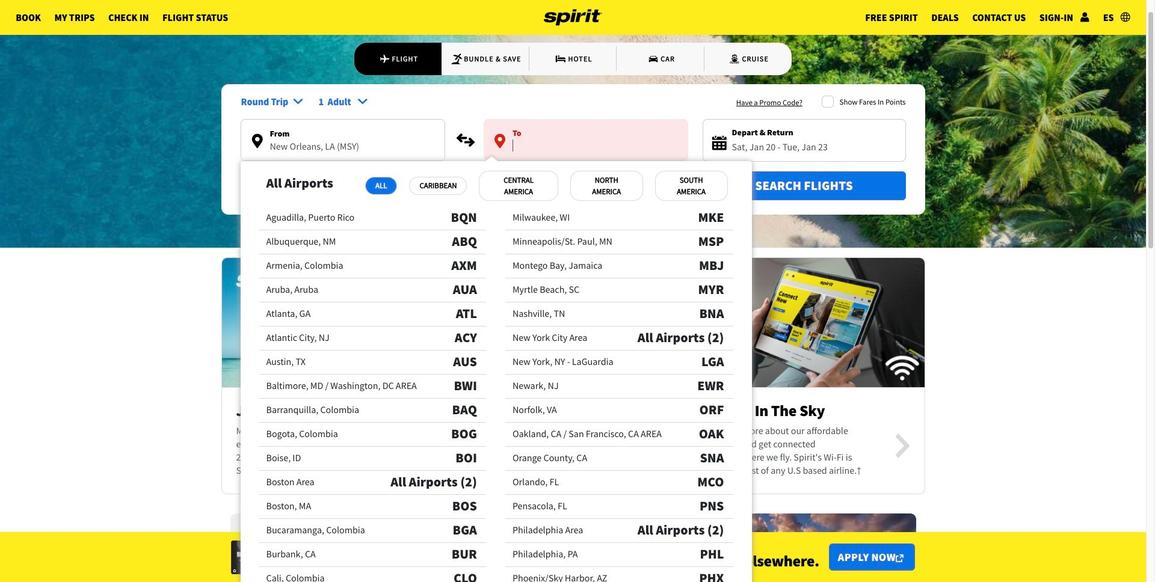 Task type: locate. For each thing, give the bounding box(es) containing it.
global image
[[1121, 12, 1131, 22]]

dates field
[[732, 139, 896, 154]]

1 map marker alt image from the left
[[252, 134, 263, 148]]

external links may not meet accessibility requirements. image
[[896, 555, 904, 563]]

free_spirit_image image
[[222, 251, 443, 394]]

map marker alt image
[[252, 134, 263, 148], [495, 134, 505, 148]]

map marker alt image for enter city or airport text field at the left top of the page
[[252, 134, 263, 148]]

swap airports image
[[456, 131, 475, 150]]

savers_club_image image
[[462, 251, 684, 394]]

flight icon image
[[379, 53, 390, 65]]

car icon image
[[648, 53, 660, 65]]

map marker alt image for enter city or airport text box
[[495, 134, 505, 148]]

logo image
[[544, 0, 602, 35]]

1 horizontal spatial map marker alt image
[[495, 134, 505, 148]]

vacation icon image
[[451, 53, 463, 65]]

2 map marker alt image from the left
[[495, 134, 505, 148]]

cruise icon image
[[729, 53, 741, 65]]

0 horizontal spatial map marker alt image
[[252, 134, 263, 148]]



Task type: vqa. For each thing, say whether or not it's contained in the screenshot.
Cruise Icon
yes



Task type: describe. For each thing, give the bounding box(es) containing it.
user image
[[1080, 12, 1090, 22]]

Enter City or Airport text field
[[241, 140, 445, 161]]

wifi image image
[[703, 252, 925, 394]]

world elite image
[[231, 541, 286, 574]]

hotel icon image
[[555, 53, 567, 65]]

calendar image
[[712, 136, 727, 150]]

Enter City or Airport text field
[[484, 140, 688, 160]]



